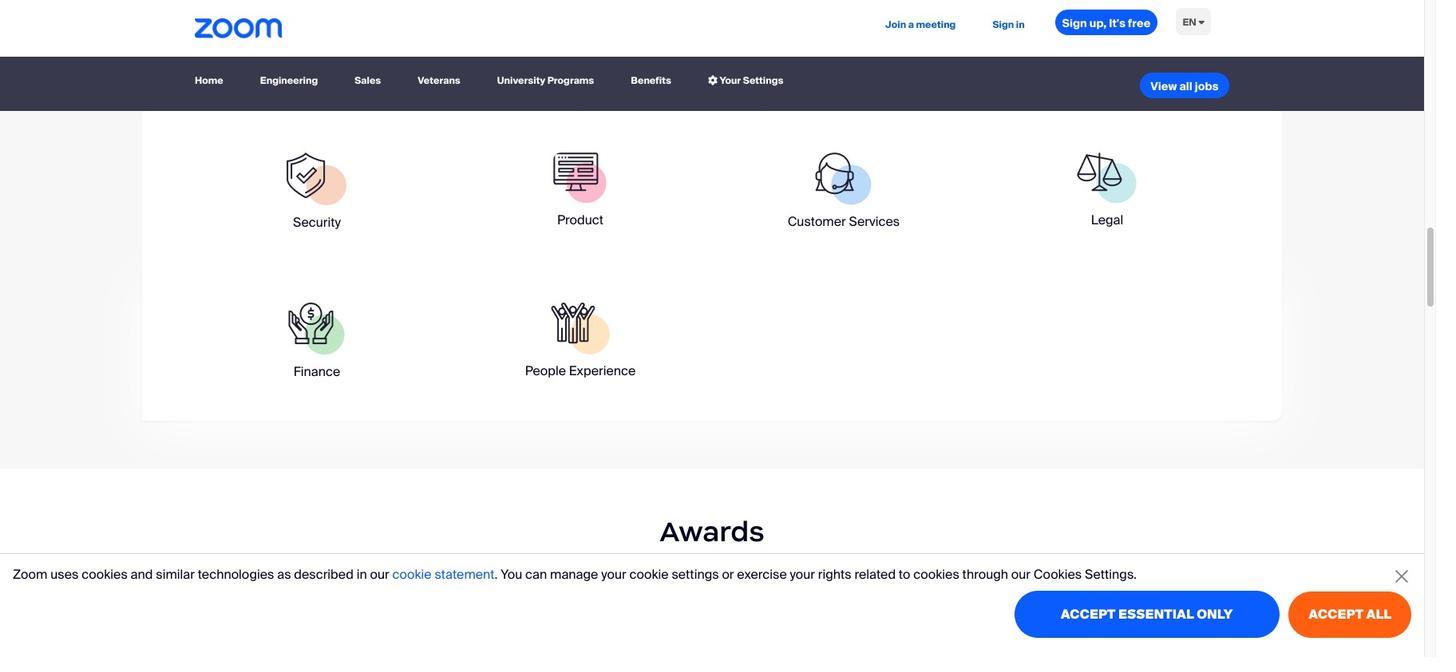 Task type: vqa. For each thing, say whether or not it's contained in the screenshot.
saying
yes



Task type: locate. For each thing, give the bounding box(es) containing it.
a right join
[[909, 18, 914, 31]]

veterans
[[418, 74, 461, 87]]

uses
[[50, 566, 79, 583]]

sign
[[1063, 16, 1088, 30], [993, 18, 1014, 31]]

in
[[1017, 18, 1025, 31], [357, 566, 367, 583]]

cookies right the by
[[914, 566, 960, 583]]

rated
[[376, 558, 407, 575]]

employer
[[410, 558, 465, 575]]

sign left 'up,'
[[1063, 16, 1088, 30]]

2 cookie from the left
[[630, 566, 669, 583]]

our right be
[[370, 566, 390, 583]]

are
[[1055, 558, 1074, 575]]

0 horizontal spatial a
[[341, 558, 349, 575]]

sign up, it's free link
[[1056, 10, 1158, 35]]

sales down sales.png image
[[301, 59, 333, 76]]

1 accept from the left
[[1061, 606, 1116, 623]]

2 horizontal spatial and
[[672, 558, 694, 575]]

all inside button
[[1367, 606, 1392, 623]]

0 vertical spatial all
[[1180, 79, 1193, 94]]

engineering down engineering.png image
[[545, 63, 616, 80]]

accept essential only button
[[1015, 591, 1280, 638]]

1 horizontal spatial accept
[[1309, 606, 1364, 623]]

1 horizontal spatial sign
[[1063, 16, 1088, 30]]

1 vertical spatial in
[[357, 566, 367, 583]]

cookie
[[393, 566, 432, 583], [630, 566, 669, 583]]

your settings link
[[702, 67, 790, 95]]

sign right meeting
[[993, 18, 1014, 31]]

sign in link
[[987, 0, 1032, 50]]

customer_services.png image
[[816, 152, 873, 205]]

information
[[1039, 62, 1106, 79]]

0 horizontal spatial cookie
[[393, 566, 432, 583]]

1 horizontal spatial cookie
[[630, 566, 669, 583]]

to right "related"
[[899, 566, 911, 583]]

sales left veterans
[[355, 74, 381, 87]]

home
[[195, 74, 223, 87]]

your left rights
[[790, 566, 815, 583]]

0 horizontal spatial all
[[1180, 79, 1193, 94]]

and right builtin,
[[672, 558, 694, 575]]

to
[[309, 558, 320, 575], [899, 566, 911, 583]]

or
[[722, 566, 734, 583]]

caret down image
[[1199, 18, 1205, 27]]

0 horizontal spatial and
[[131, 566, 153, 583]]

customer services
[[788, 213, 900, 230]]

by
[[891, 558, 904, 575]]

leader
[[851, 558, 888, 575]]

1 horizontal spatial all
[[1367, 606, 1392, 623]]

cog image
[[708, 76, 718, 85]]

related
[[855, 566, 896, 583]]

customer
[[788, 213, 846, 230]]

1 vertical spatial all
[[1367, 606, 1392, 623]]

0 horizontal spatial accept
[[1061, 606, 1116, 623]]

builtin,
[[629, 558, 669, 575]]

people
[[525, 363, 566, 380]]

0 horizontal spatial to
[[309, 558, 320, 575]]

up,
[[1090, 16, 1107, 30]]

statement
[[435, 566, 495, 583]]

to left be
[[309, 558, 320, 575]]

and left builtin,
[[604, 558, 626, 575]]

1 horizontal spatial your
[[790, 566, 815, 583]]

a
[[909, 18, 914, 31], [341, 558, 349, 575]]

2 our from the left
[[1012, 566, 1031, 583]]

0 horizontal spatial our
[[370, 566, 390, 583]]

1 horizontal spatial our
[[1012, 566, 1031, 583]]

your
[[602, 566, 627, 583], [790, 566, 815, 583]]

0 horizontal spatial your
[[602, 566, 627, 583]]

proud
[[271, 558, 306, 575]]

product
[[558, 211, 604, 228]]

our
[[370, 566, 390, 583], [1012, 566, 1031, 583]]

0 vertical spatial in
[[1017, 18, 1025, 31]]

cookie right top-
[[393, 566, 432, 583]]

1 horizontal spatial in
[[1017, 18, 1025, 31]]

university programs
[[497, 74, 595, 87]]

1 horizontal spatial a
[[909, 18, 914, 31]]

accept for accept essential only
[[1061, 606, 1116, 623]]

0 horizontal spatial in
[[357, 566, 367, 583]]

cookies right uses
[[82, 566, 128, 583]]

2 cookies from the left
[[914, 566, 960, 583]]

as right we're
[[277, 566, 291, 583]]

cookie left the settings
[[630, 566, 669, 583]]

accept
[[1061, 606, 1116, 623], [1309, 606, 1364, 623]]

engineering down sales.png image
[[260, 74, 318, 87]]

as left an
[[766, 558, 780, 575]]

product.png image
[[554, 152, 607, 203]]

1 horizontal spatial cookies
[[914, 566, 960, 583]]

2 accept from the left
[[1309, 606, 1364, 623]]

finance
[[294, 364, 340, 380]]

engineering link
[[254, 67, 324, 95]]

and
[[604, 558, 626, 575], [672, 558, 694, 575], [131, 566, 153, 583]]

all
[[1180, 79, 1193, 94], [1367, 606, 1392, 623]]

0 horizontal spatial sign
[[993, 18, 1014, 31]]

as
[[766, 558, 780, 575], [277, 566, 291, 583]]

essential
[[1119, 606, 1195, 623]]

zoom uses cookies and similar technologies as described in our cookie statement . you can manage your cookie settings or exercise your rights related to cookies through our cookies settings.
[[13, 566, 1137, 583]]

in left rated
[[357, 566, 367, 583]]

a right be
[[341, 558, 349, 575]]

your left builtin,
[[602, 566, 627, 583]]

1 vertical spatial a
[[341, 558, 349, 575]]

university
[[497, 74, 546, 87]]

in left 'up,'
[[1017, 18, 1025, 31]]

saying
[[1077, 558, 1115, 575]]

similar
[[156, 566, 195, 583]]

engineering
[[545, 63, 616, 80], [260, 74, 318, 87]]

programs
[[548, 74, 595, 87]]

veterans link
[[412, 67, 467, 95]]

and left similar
[[131, 566, 153, 583]]

all inside 'link'
[[1180, 79, 1193, 94]]

0 horizontal spatial cookies
[[82, 566, 128, 583]]

others
[[1015, 558, 1052, 575]]

only
[[1197, 606, 1234, 623]]

gartner.
[[907, 558, 954, 575]]

accept for accept all
[[1309, 606, 1364, 623]]

sign for sign in
[[993, 18, 1014, 31]]

our right what
[[1012, 566, 1031, 583]]

cookies
[[82, 566, 128, 583], [914, 566, 960, 583]]

accept all
[[1309, 606, 1392, 623]]

security
[[293, 214, 341, 231]]

.
[[495, 566, 498, 583]]

free
[[1129, 16, 1151, 30]]

accept all button
[[1289, 591, 1412, 638]]

join
[[886, 18, 907, 31]]



Task type: describe. For each thing, give the bounding box(es) containing it.
information technology
[[1039, 62, 1177, 79]]

you
[[501, 566, 523, 583]]

we're
[[235, 558, 268, 575]]

sales.png image
[[287, 2, 347, 51]]

what
[[984, 558, 1011, 575]]

all for view
[[1180, 79, 1193, 94]]

1 cookies from the left
[[82, 566, 128, 583]]

through
[[963, 566, 1009, 583]]

en
[[1183, 16, 1197, 29]]

can
[[526, 566, 547, 583]]

people_experience.png image
[[551, 303, 610, 355]]

finance.png image
[[289, 303, 345, 356]]

1 our from the left
[[370, 566, 390, 583]]

2 your from the left
[[790, 566, 815, 583]]

1 horizontal spatial engineering
[[545, 63, 616, 80]]

view all jobs link
[[1141, 73, 1230, 98]]

zoom
[[13, 566, 47, 583]]

home link
[[195, 67, 230, 95]]

0 horizontal spatial sales
[[301, 59, 333, 76]]

sign for sign up, it's free
[[1063, 16, 1088, 30]]

see
[[957, 558, 981, 575]]

1 your from the left
[[602, 566, 627, 583]]

be
[[323, 558, 338, 575]]

settings
[[743, 74, 784, 87]]

exercise
[[737, 566, 787, 583]]

sign up, it's free
[[1063, 16, 1151, 30]]

sign in
[[993, 18, 1025, 31]]

join a meeting
[[886, 18, 956, 31]]

manage
[[550, 566, 599, 583]]

accept essential only
[[1061, 606, 1234, 623]]

in inside the sign in link
[[1017, 18, 1025, 31]]

legal
[[1092, 211, 1124, 228]]

your settings
[[718, 74, 784, 87]]

people experience
[[525, 363, 636, 380]]

on
[[468, 558, 483, 575]]

technology
[[1109, 62, 1177, 79]]

technologies
[[198, 566, 274, 583]]

benefits link
[[625, 67, 678, 95]]

university programs link
[[491, 67, 601, 95]]

1 horizontal spatial as
[[766, 558, 780, 575]]

legal.png image
[[1078, 152, 1138, 203]]

industry
[[801, 558, 848, 575]]

meeting
[[917, 18, 956, 31]]

jobs
[[1195, 79, 1219, 94]]

all for accept
[[1367, 606, 1392, 623]]

experience
[[569, 363, 636, 380]]

view all jobs
[[1151, 79, 1219, 94]]

glassdoor
[[540, 558, 601, 575]]

top-
[[352, 558, 376, 575]]

sales link
[[348, 67, 388, 95]]

information_technology.png image
[[1079, 2, 1136, 54]]

join a meeting link
[[879, 0, 963, 50]]

zoom.
[[1155, 558, 1193, 575]]

1 cookie from the left
[[393, 566, 432, 583]]

1 horizontal spatial to
[[899, 566, 911, 583]]

settings
[[672, 566, 719, 583]]

sites
[[486, 558, 514, 575]]

engineering.png image
[[551, 2, 611, 55]]

1 horizontal spatial and
[[604, 558, 626, 575]]

an
[[783, 558, 798, 575]]

about
[[1118, 558, 1152, 575]]

marketing
[[815, 59, 874, 76]]

en button
[[1170, 0, 1218, 46]]

your
[[720, 74, 741, 87]]

awards
[[660, 514, 765, 549]]

1 horizontal spatial sales
[[355, 74, 381, 87]]

0 horizontal spatial engineering
[[260, 74, 318, 87]]

we're proud to be a top-rated employer on sites like glassdoor and builtin, and recognized as an industry leader by gartner. see what others are saying about zoom.
[[229, 558, 1196, 575]]

like
[[517, 558, 537, 575]]

services
[[849, 213, 900, 230]]

view
[[1151, 79, 1178, 94]]

0 vertical spatial a
[[909, 18, 914, 31]]

cookies
[[1034, 566, 1082, 583]]

rights
[[818, 566, 852, 583]]

settings.
[[1085, 566, 1137, 583]]

recognized
[[697, 558, 763, 575]]

it's
[[1110, 16, 1126, 30]]

benefits
[[631, 74, 672, 87]]

security.png image
[[287, 152, 347, 206]]

described
[[294, 566, 354, 583]]

0 horizontal spatial as
[[277, 566, 291, 583]]

cookie statement link
[[393, 566, 495, 583]]



